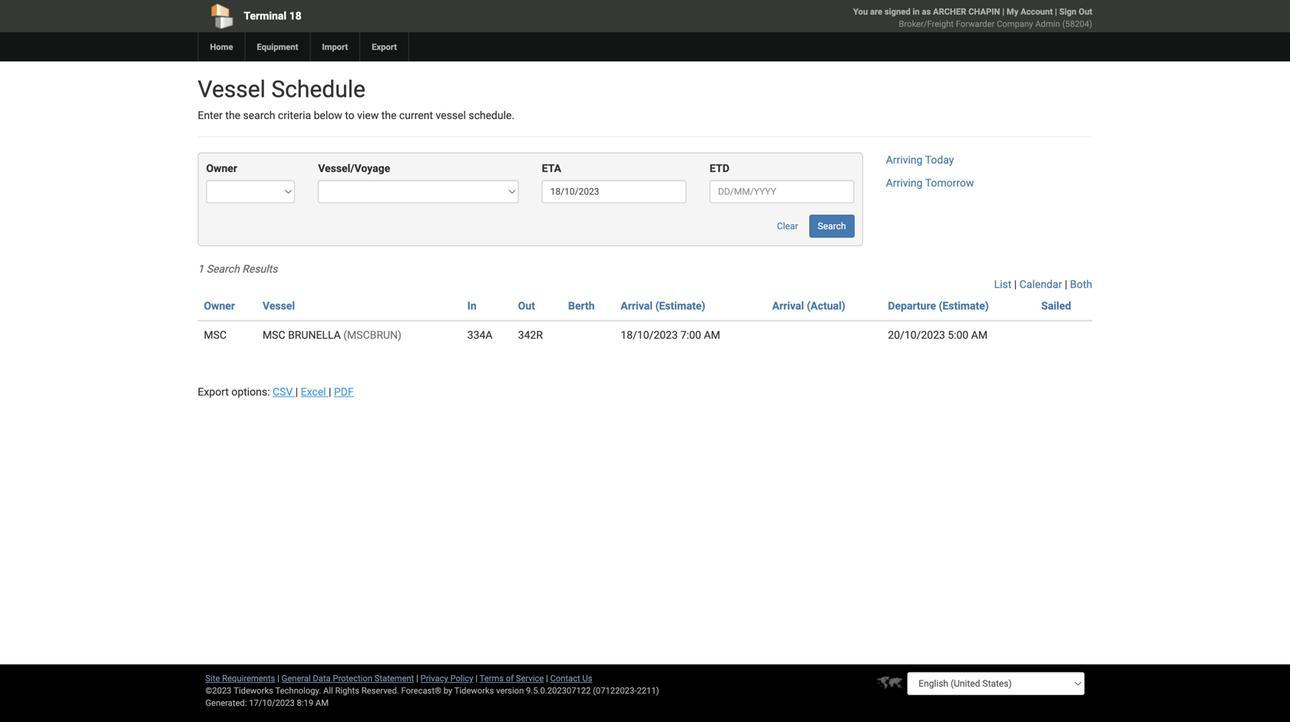 Task type: vqa. For each thing, say whether or not it's contained in the screenshot.
Today
yes



Task type: describe. For each thing, give the bounding box(es) containing it.
0 vertical spatial owner
[[206, 162, 237, 175]]

arrival for arrival (estimate)
[[621, 300, 653, 312]]

contact us link
[[551, 673, 593, 683]]

terminal 18
[[244, 10, 302, 22]]

20/10/2023 5:00 am
[[889, 329, 988, 341]]

export link
[[360, 32, 409, 61]]

| left pdf link
[[329, 386, 331, 398]]

to
[[345, 109, 355, 122]]

berth
[[569, 300, 595, 312]]

terms
[[480, 673, 504, 683]]

reserved.
[[362, 686, 399, 696]]

7:00
[[681, 329, 702, 341]]

rights
[[335, 686, 360, 696]]

list
[[995, 278, 1012, 291]]

am for 20/10/2023 5:00 am
[[972, 329, 988, 341]]

arriving for arriving tomorrow
[[887, 177, 923, 189]]

| up forecast®
[[416, 673, 419, 683]]

home link
[[198, 32, 245, 61]]

service
[[516, 673, 544, 683]]

owner link
[[204, 300, 235, 312]]

chapin
[[969, 7, 1001, 17]]

18/10/2023
[[621, 329, 678, 341]]

departure
[[889, 300, 937, 312]]

export for export
[[372, 42, 397, 52]]

etd
[[710, 162, 730, 175]]

data
[[313, 673, 331, 683]]

in
[[468, 300, 477, 312]]

below
[[314, 109, 343, 122]]

342r
[[518, 329, 543, 341]]

1
[[198, 263, 204, 275]]

arriving tomorrow
[[887, 177, 975, 189]]

terminal 18 link
[[198, 0, 557, 32]]

schedule.
[[469, 109, 515, 122]]

msc brunella (mscbrun)
[[263, 329, 402, 341]]

| right csv
[[296, 386, 298, 398]]

contact
[[551, 673, 581, 683]]

arriving tomorrow link
[[887, 177, 975, 189]]

334a
[[468, 329, 493, 341]]

us
[[583, 673, 593, 683]]

msc for msc
[[204, 329, 227, 341]]

in link
[[468, 300, 477, 312]]

all
[[323, 686, 333, 696]]

export for export options: csv | excel | pdf
[[198, 386, 229, 398]]

technology.
[[275, 686, 321, 696]]

arriving today
[[887, 154, 955, 166]]

in
[[913, 7, 920, 17]]

home
[[210, 42, 233, 52]]

(mscbrun)
[[344, 329, 402, 341]]

equipment
[[257, 42, 298, 52]]

am for 18/10/2023 7:00 am
[[704, 329, 721, 341]]

forecast®
[[401, 686, 442, 696]]

you are signed in as archer chapin | my account | sign out broker/freight forwarder company admin (58204)
[[854, 7, 1093, 29]]

1 vertical spatial out
[[518, 300, 535, 312]]

arrival (actual) link
[[773, 300, 846, 312]]

vessel link
[[263, 300, 295, 312]]

18/10/2023 7:00 am
[[621, 329, 721, 341]]

criteria
[[278, 109, 311, 122]]

| up 9.5.0.202307122
[[546, 673, 548, 683]]

signed
[[885, 7, 911, 17]]

protection
[[333, 673, 373, 683]]

sailed link
[[1042, 300, 1072, 312]]

clear button
[[769, 215, 807, 238]]

view
[[357, 109, 379, 122]]

(estimate) for departure (estimate)
[[939, 300, 990, 312]]

both link
[[1071, 278, 1093, 291]]

privacy
[[421, 673, 449, 683]]

search button
[[810, 215, 855, 238]]

options:
[[232, 386, 270, 398]]

2 the from the left
[[382, 109, 397, 122]]

vessel for vessel schedule enter the search criteria below to view the current vessel schedule.
[[198, 76, 266, 103]]

| left general
[[277, 673, 280, 683]]

requirements
[[222, 673, 275, 683]]

arriving today link
[[887, 154, 955, 166]]

current
[[399, 109, 433, 122]]

msc for msc brunella (mscbrun)
[[263, 329, 286, 341]]

| right "list"
[[1015, 278, 1017, 291]]

generated:
[[206, 698, 247, 708]]

of
[[506, 673, 514, 683]]



Task type: locate. For each thing, give the bounding box(es) containing it.
1 vertical spatial search
[[207, 263, 240, 275]]

0 vertical spatial vessel
[[198, 76, 266, 103]]

are
[[871, 7, 883, 17]]

20/10/2023
[[889, 329, 946, 341]]

arriving for arriving today
[[887, 154, 923, 166]]

ETA text field
[[542, 180, 687, 203]]

arrival left (actual)
[[773, 300, 805, 312]]

1 vertical spatial owner
[[204, 300, 235, 312]]

general
[[282, 673, 311, 683]]

sailed
[[1042, 300, 1072, 312]]

msc down owner link
[[204, 329, 227, 341]]

|
[[1003, 7, 1005, 17], [1056, 7, 1058, 17], [1015, 278, 1017, 291], [1065, 278, 1068, 291], [296, 386, 298, 398], [329, 386, 331, 398], [277, 673, 280, 683], [416, 673, 419, 683], [476, 673, 478, 683], [546, 673, 548, 683]]

1 horizontal spatial arrival
[[773, 300, 805, 312]]

my
[[1007, 7, 1019, 17]]

calendar
[[1020, 278, 1063, 291]]

enter
[[198, 109, 223, 122]]

excel link
[[301, 386, 329, 398]]

| left my
[[1003, 7, 1005, 17]]

0 horizontal spatial am
[[316, 698, 329, 708]]

| up tideworks
[[476, 673, 478, 683]]

you
[[854, 7, 868, 17]]

tideworks
[[455, 686, 494, 696]]

1 msc from the left
[[204, 329, 227, 341]]

privacy policy link
[[421, 673, 474, 683]]

brunella
[[288, 329, 341, 341]]

arrival (estimate) link
[[621, 300, 706, 312]]

| left sign
[[1056, 7, 1058, 17]]

search inside search button
[[818, 221, 847, 232]]

2 msc from the left
[[263, 329, 286, 341]]

my account link
[[1007, 7, 1053, 17]]

0 vertical spatial arriving
[[887, 154, 923, 166]]

(58204)
[[1063, 19, 1093, 29]]

vessel for vessel
[[263, 300, 295, 312]]

am down all
[[316, 698, 329, 708]]

export left options:
[[198, 386, 229, 398]]

vessel down results
[[263, 300, 295, 312]]

ETD text field
[[710, 180, 855, 203]]

0 horizontal spatial out
[[518, 300, 535, 312]]

departure (estimate) link
[[889, 300, 990, 312]]

(actual)
[[807, 300, 846, 312]]

sign out link
[[1060, 7, 1093, 17]]

5:00
[[948, 329, 969, 341]]

1 horizontal spatial the
[[382, 109, 397, 122]]

export options: csv | excel | pdf
[[198, 386, 354, 398]]

owner down enter
[[206, 162, 237, 175]]

out link
[[518, 300, 535, 312]]

search right the clear button
[[818, 221, 847, 232]]

out
[[1079, 7, 1093, 17], [518, 300, 535, 312]]

am right 5:00
[[972, 329, 988, 341]]

forwarder
[[956, 19, 995, 29]]

out inside you are signed in as archer chapin | my account | sign out broker/freight forwarder company admin (58204)
[[1079, 7, 1093, 17]]

0 horizontal spatial export
[[198, 386, 229, 398]]

| left both
[[1065, 278, 1068, 291]]

schedule
[[272, 76, 366, 103]]

vessel
[[436, 109, 466, 122]]

2211)
[[637, 686, 660, 696]]

terminal
[[244, 10, 287, 22]]

csv
[[273, 386, 293, 398]]

broker/freight
[[899, 19, 954, 29]]

1 horizontal spatial out
[[1079, 7, 1093, 17]]

arriving up arriving tomorrow 'link'
[[887, 154, 923, 166]]

csv link
[[273, 386, 296, 398]]

am inside site requirements | general data protection statement | privacy policy | terms of service | contact us ©2023 tideworks technology. all rights reserved. forecast® by tideworks version 9.5.0.202307122 (07122023-2211) generated: 17/10/2023 8:19 am
[[316, 698, 329, 708]]

1 horizontal spatial am
[[704, 329, 721, 341]]

arriving down arriving today "link"
[[887, 177, 923, 189]]

excel
[[301, 386, 326, 398]]

2 arriving from the top
[[887, 177, 923, 189]]

arriving
[[887, 154, 923, 166], [887, 177, 923, 189]]

owner
[[206, 162, 237, 175], [204, 300, 235, 312]]

admin
[[1036, 19, 1061, 29]]

9.5.0.202307122
[[526, 686, 591, 696]]

(estimate) up 18/10/2023 7:00 am
[[656, 300, 706, 312]]

search
[[818, 221, 847, 232], [207, 263, 240, 275]]

1 horizontal spatial msc
[[263, 329, 286, 341]]

1 vertical spatial export
[[198, 386, 229, 398]]

archer
[[934, 7, 967, 17]]

am
[[704, 329, 721, 341], [972, 329, 988, 341], [316, 698, 329, 708]]

arrival down the 1 search results list | calendar | both
[[621, 300, 653, 312]]

site requirements | general data protection statement | privacy policy | terms of service | contact us ©2023 tideworks technology. all rights reserved. forecast® by tideworks version 9.5.0.202307122 (07122023-2211) generated: 17/10/2023 8:19 am
[[206, 673, 660, 708]]

8:19
[[297, 698, 314, 708]]

©2023 tideworks
[[206, 686, 273, 696]]

2 arrival from the left
[[773, 300, 805, 312]]

pdf link
[[334, 386, 354, 398]]

2 (estimate) from the left
[[939, 300, 990, 312]]

(estimate)
[[656, 300, 706, 312], [939, 300, 990, 312]]

0 horizontal spatial the
[[225, 109, 241, 122]]

arrival for arrival (actual)
[[773, 300, 805, 312]]

version
[[496, 686, 524, 696]]

export down terminal 18 link at the top of the page
[[372, 42, 397, 52]]

1 vertical spatial arriving
[[887, 177, 923, 189]]

0 horizontal spatial msc
[[204, 329, 227, 341]]

arrival (actual)
[[773, 300, 846, 312]]

0 horizontal spatial arrival
[[621, 300, 653, 312]]

am right "7:00"
[[704, 329, 721, 341]]

1 the from the left
[[225, 109, 241, 122]]

pdf
[[334, 386, 354, 398]]

17/10/2023
[[249, 698, 295, 708]]

today
[[926, 154, 955, 166]]

(estimate) for arrival (estimate)
[[656, 300, 706, 312]]

owner left 'vessel' link
[[204, 300, 235, 312]]

clear
[[777, 221, 799, 232]]

vessel inside vessel schedule enter the search criteria below to view the current vessel schedule.
[[198, 76, 266, 103]]

arrival (estimate)
[[621, 300, 706, 312]]

equipment link
[[245, 32, 310, 61]]

general data protection statement link
[[282, 673, 414, 683]]

both
[[1071, 278, 1093, 291]]

import
[[322, 42, 348, 52]]

18
[[289, 10, 302, 22]]

vessel up enter
[[198, 76, 266, 103]]

1 (estimate) from the left
[[656, 300, 706, 312]]

1 arrival from the left
[[621, 300, 653, 312]]

msc down 'vessel' link
[[263, 329, 286, 341]]

0 vertical spatial search
[[818, 221, 847, 232]]

eta
[[542, 162, 562, 175]]

site
[[206, 673, 220, 683]]

vessel/voyage
[[318, 162, 390, 175]]

out up "(58204)"
[[1079, 7, 1093, 17]]

company
[[997, 19, 1034, 29]]

1 horizontal spatial search
[[818, 221, 847, 232]]

(07122023-
[[593, 686, 637, 696]]

search
[[243, 109, 275, 122]]

out up 342r
[[518, 300, 535, 312]]

policy
[[451, 673, 474, 683]]

departure (estimate)
[[889, 300, 990, 312]]

1 vertical spatial vessel
[[263, 300, 295, 312]]

2 horizontal spatial am
[[972, 329, 988, 341]]

the right enter
[[225, 109, 241, 122]]

(estimate) up 5:00
[[939, 300, 990, 312]]

account
[[1021, 7, 1053, 17]]

0 vertical spatial export
[[372, 42, 397, 52]]

1 horizontal spatial export
[[372, 42, 397, 52]]

the right view on the left
[[382, 109, 397, 122]]

list link
[[995, 278, 1012, 291]]

statement
[[375, 673, 414, 683]]

the
[[225, 109, 241, 122], [382, 109, 397, 122]]

search inside the 1 search results list | calendar | both
[[207, 263, 240, 275]]

sign
[[1060, 7, 1077, 17]]

0 horizontal spatial (estimate)
[[656, 300, 706, 312]]

search right 1
[[207, 263, 240, 275]]

0 horizontal spatial search
[[207, 263, 240, 275]]

results
[[242, 263, 278, 275]]

1 horizontal spatial (estimate)
[[939, 300, 990, 312]]

1 arriving from the top
[[887, 154, 923, 166]]

0 vertical spatial out
[[1079, 7, 1093, 17]]

terms of service link
[[480, 673, 544, 683]]



